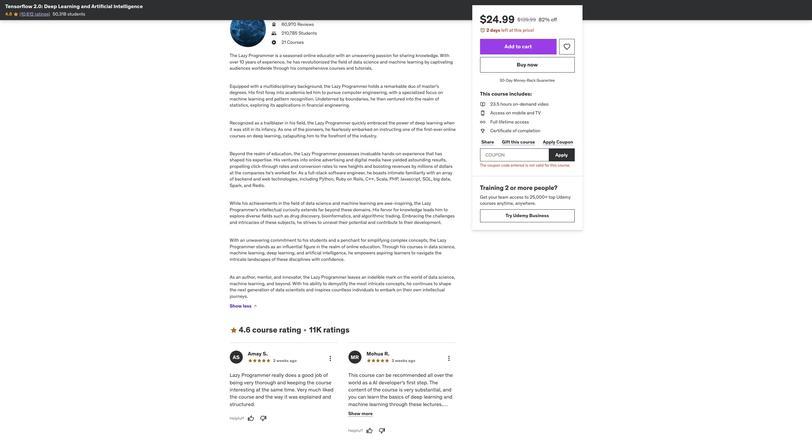 Task type: vqa. For each thing, say whether or not it's contained in the screenshot.
trend
no



Task type: locate. For each thing, give the bounding box(es) containing it.
to up influential
[[298, 237, 302, 243]]

to up challenges
[[444, 207, 448, 213]]

alarm image
[[480, 28, 485, 33]]

courses inside recognized as a trailblazer in his field, the lazy programmer quickly embraced the power of deep learning when it was still in its infancy. as one of the pioneers, he fearlessly embarked on instructing one of the first-ever online courses on deep learning, catapulting him to the forefront of the industry.
[[230, 133, 246, 139]]

wishlist image
[[563, 43, 571, 50]]

by inside the lazy programmer is a seasoned online educator with an unwavering passion for sharing knowledge. with over 10 years of experience, he has revolutionized the field of data science and machine learning by captivating audiences worldwide through his comprehensive courses and tutorials.
[[425, 59, 429, 65]]

training
[[480, 184, 504, 192]]

author,
[[242, 274, 256, 280]]

1 vertical spatial students
[[310, 237, 328, 243]]

into down multidisciplinary
[[277, 90, 284, 95]]

same
[[271, 387, 283, 393]]

explore
[[230, 213, 245, 219]]

it inside recognized as a trailblazer in his field, the lazy programmer quickly embraced the power of deep learning when it was still in its infancy. as one of the pioneers, he fearlessly embarked on instructing one of the first-ever online courses on deep learning, catapulting him to the forefront of the industry.
[[230, 127, 233, 132]]

his inside beyond the realm of education, the lazy programmer possesses invaluable hands-on experience that has shaped his expertise. his ventures into online advertising and digital media have yielded astounding results, propelling click-through rates and conversion rates to new heights and boosting revenues by millions of dollars at the companies he's worked for. as a full-stack software engineer, he boasts intimate familiarity with an array of backend and web technologies, including python, ruby on rails, c++, scala, php, javascript, sql, big data, spark, and redis.
[[274, 157, 280, 163]]

propelling
[[230, 163, 250, 169]]

stack
[[316, 170, 327, 176]]

concepts, down "mark" on the left bottom of page
[[386, 281, 406, 287]]

on right "mark" on the left bottom of page
[[397, 274, 403, 280]]

access down or
[[510, 194, 524, 200]]

1 vertical spatial more
[[362, 411, 373, 417]]

rates
[[279, 163, 290, 169], [322, 163, 333, 169]]

intricate
[[230, 256, 247, 262], [368, 281, 385, 287]]

apply for apply coupon
[[543, 139, 556, 145]]

of up worldwide at the top of the page
[[257, 59, 261, 65]]

1 vertical spatial his
[[274, 157, 280, 163]]

unwavering inside the lazy programmer is a seasoned online educator with an unwavering passion for sharing knowledge. with over 10 years of experience, he has revolutionized the field of data science and machine learning by captivating audiences worldwide through his comprehensive courses and tutorials.
[[352, 53, 375, 58]]

his left field,
[[290, 120, 295, 126]]

financial
[[307, 102, 324, 108]]

his inside while his achievements in the field of data science and machine learning are awe-inspiring, the lazy programmer's intellectual curiosity extends far beyond these domains. his fervor for knowledge leads him to explore diverse fields such as drug discovery, bioinformatics, and algorithmic trading. embracing the challenges and intricacies of these subjects, he strives to unravel their potential and contribute to their development.
[[373, 207, 380, 213]]

learning, inside recognized as a trailblazer in his field, the lazy programmer quickly embraced the power of deep learning when it was still in its infancy. as one of the pioneers, he fearlessly embarked on instructing one of the first-ever online courses on deep learning, catapulting him to the forefront of the industry.
[[264, 133, 282, 139]]

1 vertical spatial very
[[404, 387, 414, 393]]

online up conversion
[[309, 157, 321, 163]]

ago
[[290, 358, 297, 363], [408, 358, 416, 363]]

an inside the lazy programmer is a seasoned online educator with an unwavering passion for sharing knowledge. with over 10 years of experience, he has revolutionized the field of data science and machine learning by captivating audiences worldwide through his comprehensive courses and tutorials.
[[346, 53, 351, 58]]

with inside the lazy programmer is a seasoned online educator with an unwavering passion for sharing knowledge. with over 10 years of experience, he has revolutionized the field of data science and machine learning by captivating audiences worldwide through his comprehensive courses and tutorials.
[[440, 53, 450, 58]]

his inside while his achievements in the field of data science and machine learning are awe-inspiring, the lazy programmer's intellectual curiosity extends far beyond these domains. his fervor for knowledge leads him to explore diverse fields such as drug discovery, bioinformatics, and algorithmic trading. embracing the challenges and intricacies of these subjects, he strives to unravel their potential and contribute to their development.
[[242, 200, 248, 206]]

machine
[[389, 59, 406, 65], [230, 96, 247, 102], [341, 200, 359, 206], [230, 250, 247, 256], [230, 281, 247, 287], [349, 401, 368, 408]]

he inside with an unwavering commitment to his students and a penchant for simplifying complex concepts, the lazy programmer stands as an influential figure in the realm of online education. through his courses in data science, machine learning, deep learning, and artificial intelligence, he empowers aspiring learners to navigate the intricate landscapes of these disciplines with confidence.
[[348, 250, 353, 256]]

xsmall image left 23.5
[[480, 101, 485, 107]]

1 vertical spatial udemy
[[513, 213, 529, 219]]

hands-
[[382, 151, 396, 157]]

unravel
[[323, 220, 338, 225]]

he inside while his achievements in the field of data science and machine learning are awe-inspiring, the lazy programmer's intellectual curiosity extends far beyond these domains. his fervor for knowledge leads him to explore diverse fields such as drug discovery, bioinformatics, and algorithmic trading. embracing the challenges and intricacies of these subjects, he strives to unravel their potential and contribute to their development.
[[297, 220, 302, 225]]

into
[[277, 90, 284, 95], [406, 96, 414, 102], [300, 157, 308, 163]]

50,318
[[53, 11, 66, 17]]

2 horizontal spatial the
[[480, 163, 487, 168]]

his inside beyond the realm of education, the lazy programmer possesses invaluable hands-on experience that has shaped his expertise. his ventures into online advertising and digital media have yielded astounding results, propelling click-through rates and conversion rates to new heights and boosting revenues by millions of dollars at the companies he's worked for. as a full-stack software engineer, he boasts intimate familiarity with an array of backend and web technologies, including python, ruby on rails, c++, scala, php, javascript, sql, big data, spark, and redis.
[[246, 157, 252, 163]]

learning down sharing at the top of page
[[407, 59, 424, 65]]

2 vertical spatial at
[[256, 387, 261, 393]]

machine inside as an author, mentor, and innovator, the lazy programmer leaves an indelible mark on the world of data science, machine learning, and beyond. with his ability to demystify the most intricate concepts, he continues to shape the next generation of data scientists and inspires countless individuals to embark on their own intellectual journeys.
[[230, 281, 247, 287]]

redis.
[[253, 183, 265, 188]]

students down tensorflow 2.0: deep learning and artificial intelligence
[[67, 11, 85, 17]]

embark
[[380, 287, 396, 293]]

into up conversion
[[300, 157, 308, 163]]

training 2 or more people? get your team access to 25,000+ top udemy courses anytime, anywhere.
[[480, 184, 571, 206]]

for inside while his achievements in the field of data science and machine learning are awe-inspiring, the lazy programmer's intellectual curiosity extends far beyond these domains. his fervor for knowledge leads him to explore diverse fields such as drug discovery, bioinformatics, and algorithmic trading. embracing the challenges and intricacies of these subjects, he strives to unravel their potential and contribute to their development.
[[394, 207, 399, 213]]

try udemy business link
[[480, 209, 575, 222]]

in up artificial
[[317, 244, 320, 250]]

was down time.
[[289, 394, 298, 400]]

scientists
[[286, 287, 305, 293]]

on right the focus
[[438, 90, 443, 95]]

0 vertical spatial first
[[256, 90, 264, 95]]

the down educator
[[331, 59, 337, 65]]

1 vertical spatial with
[[230, 237, 239, 243]]

show down you
[[349, 411, 361, 417]]

2 left or
[[505, 184, 509, 192]]

1 vertical spatial apply
[[556, 152, 568, 158]]

xsmall image left full
[[480, 119, 485, 125]]

xsmall image inside "show less" button
[[253, 304, 258, 309]]

2 horizontal spatial his
[[373, 207, 380, 213]]

1 horizontal spatial intellectual
[[423, 287, 445, 293]]

0 vertical spatial him
[[313, 90, 321, 95]]

1 horizontal spatial by
[[412, 163, 417, 169]]

1 horizontal spatial was
[[289, 394, 298, 400]]

of right landscapes
[[272, 256, 276, 262]]

1 vertical spatial by
[[340, 96, 345, 102]]

0 vertical spatial as
[[278, 127, 283, 132]]

0 vertical spatial unwavering
[[352, 53, 375, 58]]

with right educator
[[336, 53, 345, 58]]

power
[[397, 120, 409, 126]]

undeterred
[[316, 96, 339, 102]]

0 horizontal spatial 2 weeks ago
[[273, 358, 297, 363]]

anywhere.
[[516, 200, 536, 206]]

his inside equipped with a multidisciplinary background, the lazy programmer holds a remarkable duo of master's degrees. his first foray into academia led him to pursue computer engineering, with a specialized focus on machine learning and pattern recognition. undeterred by boundaries, he then ventured into the realm of statistics, exploring its applications in financial engineering.
[[249, 90, 255, 95]]

lazy inside while his achievements in the field of data science and machine learning are awe-inspiring, the lazy programmer's intellectual curiosity extends far beyond these domains. his fervor for knowledge leads him to explore diverse fields such as drug discovery, bioinformatics, and algorithmic trading. embracing the challenges and intricacies of these subjects, he strives to unravel their potential and contribute to their development.
[[422, 200, 431, 206]]

0 horizontal spatial first
[[256, 90, 264, 95]]

0 horizontal spatial with
[[230, 237, 239, 243]]

1 horizontal spatial with
[[292, 281, 302, 287]]

science inside while his achievements in the field of data science and machine learning are awe-inspiring, the lazy programmer's intellectual curiosity extends far beyond these domains. his fervor for knowledge leads him to explore diverse fields such as drug discovery, bioinformatics, and algorithmic trading. embracing the challenges and intricacies of these subjects, he strives to unravel their potential and contribute to their development.
[[316, 200, 331, 206]]

intimate
[[388, 170, 405, 176]]

unwavering inside with an unwavering commitment to his students and a penchant for simplifying complex concepts, the lazy programmer stands as an influential figure in the realm of online education. through his courses in data science, machine learning, deep learning, and artificial intelligence, he empowers aspiring learners to navigate the intricate landscapes of these disciplines with confidence.
[[246, 237, 270, 243]]

lazy inside recognized as a trailblazer in his field, the lazy programmer quickly embraced the power of deep learning when it was still in its infancy. as one of the pioneers, he fearlessly embarked on instructing one of the first-ever online courses on deep learning, catapulting him to the forefront of the industry.
[[315, 120, 324, 126]]

0 vertical spatial concepts,
[[409, 237, 429, 243]]

0 horizontal spatial concepts,
[[386, 281, 406, 287]]

programmer up 'demystify' at the bottom of page
[[321, 274, 347, 280]]

very
[[244, 379, 254, 386], [404, 387, 414, 393]]

programmer inside beyond the realm of education, the lazy programmer possesses invaluable hands-on experience that has shaped his expertise. his ventures into online advertising and digital media have yielded astounding results, propelling click-through rates and conversion rates to new heights and boosting revenues by millions of dollars at the companies he's worked for. as a full-stack software engineer, he boasts intimate familiarity with an array of backend and web technologies, including python, ruby on rails, c++, scala, php, javascript, sql, big data, spark, and redis.
[[312, 151, 337, 157]]

science inside the lazy programmer is a seasoned online educator with an unwavering passion for sharing knowledge. with over 10 years of experience, he has revolutionized the field of data science and machine learning by captivating audiences worldwide through his comprehensive courses and tutorials.
[[364, 59, 379, 65]]

deep down substantial,
[[411, 394, 423, 400]]

2 vertical spatial as
[[230, 274, 235, 280]]

1 horizontal spatial rates
[[322, 163, 333, 169]]

1 vertical spatial has
[[435, 151, 442, 157]]

online inside the lazy programmer is a seasoned online educator with an unwavering passion for sharing knowledge. with over 10 years of experience, he has revolutionized the field of data science and machine learning by captivating audiences worldwide through his comprehensive courses and tutorials.
[[304, 53, 316, 58]]

and up for.
[[291, 163, 298, 169]]

shape
[[439, 281, 451, 287]]

with up scientists
[[292, 281, 302, 287]]

0 horizontal spatial is
[[275, 53, 278, 58]]

was inside this course can be recommended all over the world as a ai developer's first step. the content of the course is very substantial, and you can learn the basics of deep learning and machine learning through these lectures. finding this course was a turning point in my career as a data scientist.
[[394, 408, 403, 415]]

world up content
[[349, 379, 361, 386]]

in inside while his achievements in the field of data science and machine learning are awe-inspiring, the lazy programmer's intellectual curiosity extends far beyond these domains. his fervor for knowledge leads him to explore diverse fields such as drug discovery, bioinformatics, and algorithmic trading. embracing the challenges and intricacies of these subjects, he strives to unravel their potential and contribute to their development.
[[279, 200, 282, 206]]

1 vertical spatial first
[[407, 379, 416, 386]]

boundaries,
[[346, 96, 370, 102]]

apply button
[[549, 149, 575, 162]]

full lifetime access
[[491, 119, 529, 125]]

0 vertical spatial over
[[230, 59, 238, 65]]

2 one from the left
[[403, 127, 410, 132]]

while his achievements in the field of data science and machine learning are awe-inspiring, the lazy programmer's intellectual curiosity extends far beyond these domains. his fervor for knowledge leads him to explore diverse fields such as drug discovery, bioinformatics, and algorithmic trading. embracing the challenges and intricacies of these subjects, he strives to unravel their potential and contribute to their development.
[[230, 200, 455, 225]]

programmer up advertising at the left top of the page
[[312, 151, 337, 157]]

2 horizontal spatial into
[[406, 96, 414, 102]]

has inside the lazy programmer is a seasoned online educator with an unwavering passion for sharing knowledge. with over 10 years of experience, he has revolutionized the field of data science and machine learning by captivating audiences worldwide through his comprehensive courses and tutorials.
[[293, 59, 300, 65]]

0 horizontal spatial helpful?
[[230, 416, 244, 421]]

to left shape
[[434, 281, 438, 287]]

instructing
[[380, 127, 402, 132]]

course up scientist.
[[377, 408, 392, 415]]

countless
[[332, 287, 351, 293]]

0 horizontal spatial its
[[256, 127, 260, 132]]

2 ago from the left
[[408, 358, 416, 363]]

programmer up fearlessly
[[325, 120, 351, 126]]

0 vertical spatial at
[[509, 27, 513, 33]]

additional actions for review by amay s. image
[[326, 355, 334, 363]]

lazy programmer really does a good job of being very thorough and keeping the course interesting at the same time. very much liked the course and the way it was explained and structured.
[[230, 372, 334, 408]]

experience
[[403, 151, 425, 157]]

realm inside with an unwavering commitment to his students and a penchant for simplifying complex concepts, the lazy programmer stands as an influential figure in the realm of online education. through his courses in data science, machine learning, deep learning, and artificial intelligence, he empowers aspiring learners to navigate the intricate landscapes of these disciplines with confidence.
[[329, 244, 340, 250]]

on inside equipped with a multidisciplinary background, the lazy programmer holds a remarkable duo of master's degrees. his first foray into academia led him to pursue computer engineering, with a specialized focus on machine learning and pattern recognition. undeterred by boundaries, he then ventured into the realm of statistics, exploring its applications in financial engineering.
[[438, 90, 443, 95]]

online down when
[[444, 127, 456, 132]]

and up my
[[444, 394, 453, 400]]

new
[[339, 163, 347, 169]]

and down liked
[[323, 394, 331, 400]]

apply up course.
[[556, 152, 568, 158]]

1 weeks from the left
[[277, 358, 289, 363]]

individuals
[[352, 287, 374, 293]]

one up the catapulting at the left top of page
[[284, 127, 292, 132]]

0 horizontal spatial was
[[234, 127, 242, 132]]

apply inside button
[[543, 139, 556, 145]]

field right revolutionized
[[338, 59, 347, 65]]

1 vertical spatial intellectual
[[423, 287, 445, 293]]

1 horizontal spatial realm
[[329, 244, 340, 250]]

to left the embark
[[375, 287, 379, 293]]

embraced
[[367, 120, 388, 126]]

0 vertical spatial its
[[270, 102, 275, 108]]

0 horizontal spatial the
[[230, 53, 237, 58]]

0 horizontal spatial into
[[277, 90, 284, 95]]

very up interesting
[[244, 379, 254, 386]]

he down engineering,
[[371, 96, 376, 102]]

0 vertical spatial by
[[425, 59, 429, 65]]

2 horizontal spatial realm
[[423, 96, 434, 102]]

realm
[[423, 96, 434, 102], [254, 151, 265, 157], [329, 244, 340, 250]]

learning inside equipped with a multidisciplinary background, the lazy programmer holds a remarkable duo of master's degrees. his first foray into academia led him to pursue computer engineering, with a specialized focus on machine learning and pattern recognition. undeterred by boundaries, he then ventured into the realm of statistics, exploring its applications in financial engineering.
[[248, 96, 265, 102]]

show inside "show less" button
[[230, 303, 242, 309]]

as inside while his achievements in the field of data science and machine learning are awe-inspiring, the lazy programmer's intellectual curiosity extends far beyond these domains. his fervor for knowledge leads him to explore diverse fields such as drug discovery, bioinformatics, and algorithmic trading. embracing the challenges and intricacies of these subjects, he strives to unravel their potential and contribute to their development.
[[284, 213, 289, 219]]

lazy inside equipped with a multidisciplinary background, the lazy programmer holds a remarkable duo of master's degrees. his first foray into academia led him to pursue computer engineering, with a specialized focus on machine learning and pattern recognition. undeterred by boundaries, he then ventured into the realm of statistics, exploring its applications in financial engineering.
[[332, 83, 341, 89]]

intricate inside with an unwavering commitment to his students and a penchant for simplifying complex concepts, the lazy programmer stands as an influential figure in the realm of online education. through his courses in data science, machine learning, deep learning, and artificial intelligence, he empowers aspiring learners to navigate the intricate landscapes of these disciplines with confidence.
[[230, 256, 247, 262]]

does
[[285, 372, 297, 379]]

0 vertical spatial show
[[230, 303, 242, 309]]

1 horizontal spatial ago
[[408, 358, 416, 363]]

was up scientist.
[[394, 408, 403, 415]]

programmer left stands
[[230, 244, 255, 250]]

xsmall image for 210,785 students
[[271, 30, 277, 37]]

2 weeks ago for does
[[273, 358, 297, 363]]

far
[[318, 207, 324, 213]]

technologies,
[[271, 176, 299, 182]]

and down the explore at the top of the page
[[230, 220, 237, 225]]

programmer up computer
[[342, 83, 367, 89]]

0 horizontal spatial rates
[[279, 163, 290, 169]]

1 horizontal spatial this
[[480, 91, 491, 97]]

very inside this course can be recommended all over the world as a ai developer's first step. the content of the course is very substantial, and you can learn the basics of deep learning and machine learning through these lectures. finding this course was a turning point in my career as a data scientist.
[[404, 387, 414, 393]]

2 vertical spatial by
[[412, 163, 417, 169]]

gift
[[502, 139, 510, 145]]

with down 'remarkable'
[[389, 90, 398, 95]]

ago for recommended
[[408, 358, 416, 363]]

1 vertical spatial science
[[316, 200, 331, 206]]

1 vertical spatial access
[[510, 194, 524, 200]]

4.6 for 4.6 course rating
[[239, 325, 251, 335]]

digital
[[355, 157, 367, 163]]

results,
[[432, 157, 447, 163]]

1 vertical spatial its
[[256, 127, 260, 132]]

and left tv
[[527, 110, 535, 116]]

1 horizontal spatial unwavering
[[352, 53, 375, 58]]

world inside as an author, mentor, and innovator, the lazy programmer leaves an indelible mark on the world of data science, machine learning, and beyond. with his ability to demystify the most intricate concepts, he continues to shape the next generation of data scientists and inspires countless individuals to embark on their own intellectual journeys.
[[411, 274, 423, 280]]

apply coupon button
[[542, 136, 575, 149]]

apply inside 'button'
[[556, 152, 568, 158]]

0 vertical spatial into
[[277, 90, 284, 95]]

field inside while his achievements in the field of data science and machine learning are awe-inspiring, the lazy programmer's intellectual curiosity extends far beyond these domains. his fervor for knowledge leads him to explore diverse fields such as drug discovery, bioinformatics, and algorithmic trading. embracing the challenges and intricacies of these subjects, he strives to unravel their potential and contribute to their development.
[[291, 200, 300, 206]]

a down worldwide at the top of the page
[[260, 83, 262, 89]]

industry.
[[360, 133, 377, 139]]

diverse
[[246, 213, 261, 219]]

0 vertical spatial students
[[67, 11, 85, 17]]

data inside while his achievements in the field of data science and machine learning are awe-inspiring, the lazy programmer's intellectual curiosity extends far beyond these domains. his fervor for knowledge leads him to explore diverse fields such as drug discovery, bioinformatics, and algorithmic trading. embracing the challenges and intricacies of these subjects, he strives to unravel their potential and contribute to their development.
[[306, 200, 315, 206]]

beyond.
[[275, 281, 291, 287]]

apply coupon
[[543, 139, 574, 145]]

1 vertical spatial world
[[349, 379, 361, 386]]

as inside beyond the realm of education, the lazy programmer possesses invaluable hands-on experience that has shaped his expertise. his ventures into online advertising and digital media have yielded astounding results, propelling click-through rates and conversion rates to new heights and boosting revenues by millions of dollars at the companies he's worked for. as a full-stack software engineer, he boasts intimate familiarity with an array of backend and web technologies, including python, ruby on rails, c++, scala, php, javascript, sql, big data, spark, and redis.
[[299, 170, 304, 176]]

0 vertical spatial science
[[364, 59, 379, 65]]

1 horizontal spatial udemy
[[557, 194, 571, 200]]

awe-
[[385, 200, 395, 206]]

amay
[[248, 351, 262, 357]]

to right strives
[[318, 220, 322, 225]]

with up sql,
[[427, 170, 435, 176]]

the lazy programmer is a seasoned online educator with an unwavering passion for sharing knowledge. with over 10 years of experience, he has revolutionized the field of data science and machine learning by captivating audiences worldwide through his comprehensive courses and tutorials.
[[230, 53, 453, 71]]

and inside equipped with a multidisciplinary background, the lazy programmer holds a remarkable duo of master's degrees. his first foray into academia led him to pursue computer engineering, with a specialized focus on machine learning and pattern recognition. undeterred by boundaries, he then ventured into the realm of statistics, exploring its applications in financial engineering.
[[266, 96, 273, 102]]

science, inside with an unwavering commitment to his students and a penchant for simplifying complex concepts, the lazy programmer stands as an influential figure in the realm of online education. through his courses in data science, machine learning, deep learning, and artificial intelligence, he empowers aspiring learners to navigate the intricate landscapes of these disciplines with confidence.
[[439, 244, 456, 250]]

indelible
[[368, 274, 385, 280]]

programmer inside with an unwavering commitment to his students and a penchant for simplifying complex concepts, the lazy programmer stands as an influential figure in the realm of online education. through his courses in data science, machine learning, deep learning, and artificial intelligence, he empowers aspiring learners to navigate the intricate landscapes of these disciplines with confidence.
[[230, 244, 255, 250]]

0 horizontal spatial unwavering
[[246, 237, 270, 243]]

2 weeks from the left
[[395, 358, 408, 363]]

to up the inspires
[[323, 281, 327, 287]]

code
[[502, 163, 510, 168]]

lazy inside as an author, mentor, and innovator, the lazy programmer leaves an indelible mark on the world of data science, machine learning, and beyond. with his ability to demystify the most intricate concepts, he continues to shape the next generation of data scientists and inspires countless individuals to embark on their own intellectual journeys.
[[311, 274, 320, 280]]

him
[[313, 90, 321, 95], [307, 133, 314, 139], [435, 207, 443, 213]]

machine inside with an unwavering commitment to his students and a penchant for simplifying complex concepts, the lazy programmer stands as an influential figure in the realm of online education. through his courses in data science, machine learning, deep learning, and artificial intelligence, he empowers aspiring learners to navigate the intricate landscapes of these disciplines with confidence.
[[230, 250, 247, 256]]

him inside while his achievements in the field of data science and machine learning are awe-inspiring, the lazy programmer's intellectual curiosity extends far beyond these domains. his fervor for knowledge leads him to explore diverse fields such as drug discovery, bioinformatics, and algorithmic trading. embracing the challenges and intricacies of these subjects, he strives to unravel their potential and contribute to their development.
[[435, 207, 443, 213]]

the up knowledge
[[414, 200, 421, 206]]

learning inside recognized as a trailblazer in his field, the lazy programmer quickly embraced the power of deep learning when it was still in its infancy. as one of the pioneers, he fearlessly embarked on instructing one of the first-ever online courses on deep learning, catapulting him to the forefront of the industry.
[[426, 120, 443, 126]]

by down knowledge.
[[425, 59, 429, 65]]

realm inside equipped with a multidisciplinary background, the lazy programmer holds a remarkable duo of master's degrees. his first foray into academia led him to pursue computer engineering, with a specialized focus on machine learning and pattern recognition. undeterred by boundaries, he then ventured into the realm of statistics, exploring its applications in financial engineering.
[[423, 96, 434, 102]]

at inside lazy programmer really does a good job of being very thorough and keeping the course interesting at the same time. very much liked the course and the way it was explained and structured.
[[256, 387, 261, 393]]

show less
[[230, 303, 252, 309]]

hours
[[501, 101, 512, 107]]

1 horizontal spatial intricate
[[368, 281, 385, 287]]

is left 'not'
[[526, 163, 528, 168]]

he down the penchant
[[348, 250, 353, 256]]

0 horizontal spatial by
[[340, 96, 345, 102]]

online inside recognized as a trailblazer in his field, the lazy programmer quickly embraced the power of deep learning when it was still in its infancy. as one of the pioneers, he fearlessly embarked on instructing one of the first-ever online courses on deep learning, catapulting him to the forefront of the industry.
[[444, 127, 456, 132]]

1 vertical spatial field
[[291, 200, 300, 206]]

degrees.
[[230, 90, 247, 95]]

0 vertical spatial intellectual
[[259, 207, 282, 213]]

1 horizontal spatial helpful?
[[349, 428, 363, 433]]

a inside lazy programmer really does a good job of being very thorough and keeping the course interesting at the same time. very much liked the course and the way it was explained and structured.
[[298, 372, 301, 379]]

your
[[489, 194, 497, 200]]

possesses
[[338, 151, 360, 157]]

0 horizontal spatial it
[[230, 127, 233, 132]]

knowledge.
[[416, 53, 439, 58]]

his
[[290, 65, 296, 71], [290, 120, 295, 126], [246, 157, 252, 163], [242, 200, 248, 206], [303, 237, 309, 243], [400, 244, 406, 250], [303, 281, 309, 287]]

weeks up recommended at the bottom
[[395, 358, 408, 363]]

xsmall image for access on mobile and tv
[[480, 110, 485, 116]]

structured.
[[230, 401, 255, 408]]

1 horizontal spatial can
[[376, 372, 385, 379]]

these down influential
[[277, 256, 288, 262]]

data up mark review by mohua r. as unhelpful icon
[[375, 416, 385, 422]]

machine inside while his achievements in the field of data science and machine learning are awe-inspiring, the lazy programmer's intellectual curiosity extends far beyond these domains. his fervor for knowledge leads him to explore diverse fields such as drug discovery, bioinformatics, and algorithmic trading. embracing the challenges and intricacies of these subjects, he strives to unravel their potential and contribute to their development.
[[341, 200, 359, 206]]

now
[[528, 61, 538, 68]]

in up such
[[279, 200, 282, 206]]

2 vertical spatial is
[[399, 387, 403, 393]]

cart
[[522, 43, 532, 50]]

0 vertical spatial the
[[230, 53, 237, 58]]

to up anywhere. at the top
[[525, 194, 529, 200]]

1 horizontal spatial at
[[256, 387, 261, 393]]

0 vertical spatial apply
[[543, 139, 556, 145]]

0 horizontal spatial realm
[[254, 151, 265, 157]]

0 horizontal spatial weeks
[[277, 358, 289, 363]]

seasoned
[[283, 53, 303, 58]]

1 vertical spatial him
[[307, 133, 314, 139]]

leaves
[[348, 274, 361, 280]]

the right navigate
[[435, 250, 442, 256]]

0 vertical spatial it
[[230, 127, 233, 132]]

10
[[240, 59, 244, 65]]

show inside "show more" button
[[349, 411, 361, 417]]

their inside as an author, mentor, and innovator, the lazy programmer leaves an indelible mark on the world of data science, machine learning, and beyond. with his ability to demystify the most intricate concepts, he continues to shape the next generation of data scientists and inspires countless individuals to embark on their own intellectual journeys.
[[403, 287, 412, 293]]

first inside equipped with a multidisciplinary background, the lazy programmer holds a remarkable duo of master's degrees. his first foray into academia led him to pursue computer engineering, with a specialized focus on machine learning and pattern recognition. undeterred by boundaries, he then ventured into the realm of statistics, exploring its applications in financial engineering.
[[256, 90, 264, 95]]

xsmall image
[[480, 119, 485, 125], [253, 304, 258, 309], [303, 328, 308, 333]]

0 horizontal spatial at
[[230, 170, 234, 176]]

has
[[293, 59, 300, 65], [435, 151, 442, 157]]

learning up the ever
[[426, 120, 443, 126]]

xsmall image
[[271, 12, 277, 19], [271, 21, 277, 28], [271, 30, 277, 37], [271, 39, 277, 46], [480, 101, 485, 107], [480, 110, 485, 116], [480, 128, 485, 134]]

as right stands
[[271, 244, 276, 250]]

is inside the lazy programmer is a seasoned online educator with an unwavering passion for sharing knowledge. with over 10 years of experience, he has revolutionized the field of data science and machine learning by captivating audiences worldwide through his comprehensive courses and tutorials.
[[275, 53, 278, 58]]

for
[[393, 53, 399, 58], [545, 163, 550, 168], [394, 207, 399, 213], [361, 237, 367, 243]]

0 horizontal spatial his
[[249, 90, 255, 95]]

mark review by mohua r. as unhelpful image
[[379, 428, 385, 434]]

0 horizontal spatial has
[[293, 59, 300, 65]]

0 horizontal spatial as
[[230, 274, 235, 280]]

lazy inside the lazy programmer is a seasoned online educator with an unwavering passion for sharing knowledge. with over 10 years of experience, he has revolutionized the field of data science and machine learning by captivating audiences worldwide through his comprehensive courses and tutorials.
[[238, 53, 248, 58]]

0 horizontal spatial over
[[230, 59, 238, 65]]

he inside equipped with a multidisciplinary background, the lazy programmer holds a remarkable duo of master's degrees. his first foray into academia led him to pursue computer engineering, with a specialized focus on machine learning and pattern recognition. undeterred by boundaries, he then ventured into the realm of statistics, exploring its applications in financial engineering.
[[371, 96, 376, 102]]

1 horizontal spatial has
[[435, 151, 442, 157]]

courses down the 'still'
[[230, 133, 246, 139]]

this right gift
[[511, 139, 520, 145]]

in right trailblazer
[[285, 120, 289, 126]]

mark review by mohua r. as helpful image
[[367, 428, 373, 434]]

in down recognition.
[[302, 102, 306, 108]]

show
[[230, 303, 242, 309], [349, 411, 361, 417]]

1 vertical spatial show
[[349, 411, 361, 417]]

1 vertical spatial the
[[480, 163, 487, 168]]

machine up next
[[230, 281, 247, 287]]

was inside recognized as a trailblazer in his field, the lazy programmer quickly embraced the power of deep learning when it was still in its infancy. as one of the pioneers, he fearlessly embarked on instructing one of the first-ever online courses on deep learning, catapulting him to the forefront of the industry.
[[234, 127, 242, 132]]

1 ago from the left
[[290, 358, 297, 363]]

2 horizontal spatial is
[[526, 163, 528, 168]]

pursue
[[327, 90, 341, 95]]

it inside lazy programmer really does a good job of being very thorough and keeping the course interesting at the same time. very much liked the course and the way it was explained and structured.
[[284, 394, 288, 400]]

to up undeterred
[[322, 90, 326, 95]]

and down "passion"
[[380, 59, 388, 65]]

mr
[[351, 354, 359, 361]]

0 vertical spatial with
[[440, 53, 450, 58]]

recognition.
[[290, 96, 315, 102]]

2 vertical spatial the
[[430, 379, 438, 386]]

and down "media"
[[365, 163, 372, 169]]

1 vertical spatial intricate
[[368, 281, 385, 287]]

he
[[287, 59, 292, 65], [371, 96, 376, 102], [325, 127, 331, 132], [367, 170, 372, 176], [297, 220, 302, 225], [348, 250, 353, 256], [407, 281, 412, 287]]

1 horizontal spatial very
[[404, 387, 414, 393]]

data up continues at the right bottom of page
[[429, 274, 438, 280]]

buy now
[[517, 61, 538, 68]]

1 horizontal spatial over
[[434, 372, 444, 379]]

23.5 hours on-demand video
[[491, 101, 549, 107]]

recommended
[[393, 372, 427, 379]]

1 vertical spatial helpful?
[[349, 428, 363, 433]]

over inside the lazy programmer is a seasoned online educator with an unwavering passion for sharing knowledge. with over 10 years of experience, he has revolutionized the field of data science and machine learning by captivating audiences worldwide through his comprehensive courses and tutorials.
[[230, 59, 238, 65]]

0 horizontal spatial field
[[291, 200, 300, 206]]

1 horizontal spatial its
[[270, 102, 275, 108]]

then
[[377, 96, 386, 102]]

data inside this course can be recommended all over the world as a ai developer's first step. the content of the course is very substantial, and you can learn the basics of deep learning and machine learning through these lectures. finding this course was a turning point in my career as a data scientist.
[[375, 416, 385, 422]]

of up computer
[[348, 59, 352, 65]]

courses
[[329, 65, 345, 71], [230, 133, 246, 139], [480, 200, 496, 206], [407, 244, 423, 250]]

most
[[357, 281, 367, 287]]

to up the software on the left top of the page
[[334, 163, 338, 169]]

job
[[315, 372, 322, 379]]

the up intelligence,
[[321, 244, 328, 250]]

and down the foray
[[266, 96, 273, 102]]

developer's
[[379, 379, 405, 386]]

fearlessly
[[332, 127, 351, 132]]

he down seasoned
[[287, 59, 292, 65]]

lazy
[[238, 53, 248, 58], [332, 83, 341, 89], [315, 120, 324, 126], [302, 151, 311, 157], [422, 200, 431, 206], [437, 237, 447, 243], [311, 274, 320, 280], [230, 372, 240, 379]]

1 vertical spatial unwavering
[[246, 237, 270, 243]]

programmer inside lazy programmer really does a good job of being very thorough and keeping the course interesting at the same time. very much liked the course and the way it was explained and structured.
[[242, 372, 271, 379]]

development.
[[414, 220, 442, 225]]

0 vertical spatial science,
[[439, 244, 456, 250]]

0 horizontal spatial one
[[284, 127, 292, 132]]

with down artificial
[[312, 256, 320, 262]]

2 horizontal spatial by
[[425, 59, 429, 65]]

as inside with an unwavering commitment to his students and a penchant for simplifying complex concepts, the lazy programmer stands as an influential figure in the realm of online education. through his courses in data science, machine learning, deep learning, and artificial intelligence, he empowers aspiring learners to navigate the intricate landscapes of these disciplines with confidence.
[[271, 244, 276, 250]]

scientist.
[[386, 416, 407, 422]]

the down leads
[[425, 213, 432, 219]]

1 vertical spatial at
[[230, 170, 234, 176]]

as
[[255, 120, 259, 126], [284, 213, 289, 219], [271, 244, 276, 250], [363, 379, 368, 386], [364, 416, 370, 422]]

he inside recognized as a trailblazer in his field, the lazy programmer quickly embraced the power of deep learning when it was still in its infancy. as one of the pioneers, he fearlessly embarked on instructing one of the first-ever online courses on deep learning, catapulting him to the forefront of the industry.
[[325, 127, 331, 132]]

1 horizontal spatial more
[[518, 184, 533, 192]]

this for this course can be recommended all over the world as a ai developer's first step. the content of the course is very substantial, and you can learn the basics of deep learning and machine learning through these lectures. finding this course was a turning point in my career as a data scientist.
[[349, 372, 358, 379]]

xsmall image left 60,970
[[271, 21, 277, 28]]

COUPON text field
[[480, 149, 549, 162]]

programmer inside as an author, mentor, and innovator, the lazy programmer leaves an indelible mark on the world of data science, machine learning, and beyond. with his ability to demystify the most intricate concepts, he continues to shape the next generation of data scientists and inspires countless individuals to embark on their own intellectual journeys.
[[321, 274, 347, 280]]

he inside beyond the realm of education, the lazy programmer possesses invaluable hands-on experience that has shaped his expertise. his ventures into online advertising and digital media have yielded astounding results, propelling click-through rates and conversion rates to new heights and boosting revenues by millions of dollars at the companies he's worked for. as a full-stack software engineer, he boasts intimate familiarity with an array of backend and web technologies, including python, ruby on rails, c++, scala, php, javascript, sql, big data, spark, and redis.
[[367, 170, 372, 176]]

additional actions for review by mohua r. image
[[445, 355, 453, 363]]

more inside training 2 or more people? get your team access to 25,000+ top udemy courses anytime, anywhere.
[[518, 184, 533, 192]]

on up the yielded
[[396, 151, 401, 157]]

2 2 weeks ago from the left
[[392, 358, 416, 363]]

helpful? for mark review by amay s. as helpful image
[[230, 416, 244, 421]]

statistics,
[[230, 102, 249, 108]]

with down intricacies
[[230, 237, 239, 243]]

that
[[426, 151, 434, 157]]

1 2 weeks ago from the left
[[273, 358, 297, 363]]

1 horizontal spatial it
[[284, 394, 288, 400]]

xsmall image for 4.7 instructor rating
[[271, 12, 277, 19]]



Task type: describe. For each thing, give the bounding box(es) containing it.
by inside beyond the realm of education, the lazy programmer possesses invaluable hands-on experience that has shaped his expertise. his ventures into online advertising and digital media have yielded astounding results, propelling click-through rates and conversion rates to new heights and boosting revenues by millions of dollars at the companies he's worked for. as a full-stack software engineer, he boasts intimate familiarity with an array of backend and web technologies, including python, ruby on rails, c++, scala, php, javascript, sql, big data, spark, and redis.
[[412, 163, 417, 169]]

intelligence
[[114, 3, 143, 9]]

his up learners on the bottom of page
[[400, 244, 406, 250]]

with inside with an unwavering commitment to his students and a penchant for simplifying complex concepts, the lazy programmer stands as an influential figure in the realm of online education. through his courses in data science, machine learning, deep learning, and artificial intelligence, he empowers aspiring learners to navigate the intricate landscapes of these disciplines with confidence.
[[230, 237, 239, 243]]

courses inside the lazy programmer is a seasoned online educator with an unwavering passion for sharing knowledge. with over 10 years of experience, he has revolutionized the field of data science and machine learning by captivating audiences worldwide through his comprehensive courses and tutorials.
[[329, 65, 345, 71]]

21
[[282, 39, 286, 45]]

through inside the lazy programmer is a seasoned online educator with an unwavering passion for sharing knowledge. with over 10 years of experience, he has revolutionized the field of data science and machine learning by captivating audiences worldwide through his comprehensive courses and tutorials.
[[273, 65, 289, 71]]

helpful? for mark review by mohua r. as helpful image
[[349, 428, 363, 433]]

backend
[[235, 176, 252, 182]]

and up intelligence,
[[329, 237, 336, 243]]

lazy inside beyond the realm of education, the lazy programmer possesses invaluable hands-on experience that has shaped his expertise. his ventures into online advertising and digital media have yielded astounding results, propelling click-through rates and conversion rates to new heights and boosting revenues by millions of dollars at the companies he's worked for. as a full-stack software engineer, he boasts intimate familiarity with an array of backend and web technologies, including python, ruby on rails, c++, scala, php, javascript, sql, big data, spark, and redis.
[[302, 151, 311, 157]]

of left the first-
[[411, 127, 415, 132]]

of up learn
[[368, 387, 372, 393]]

ago for a
[[290, 358, 297, 363]]

landscapes
[[248, 256, 271, 262]]

inspires
[[315, 287, 331, 293]]

in right the 'still'
[[251, 127, 254, 132]]

mark review by amay s. as unhelpful image
[[260, 416, 267, 422]]

course up s.
[[252, 325, 278, 335]]

the up ability
[[303, 274, 310, 280]]

the for the coupon code entered is not valid for this course.
[[480, 163, 487, 168]]

to inside training 2 or more people? get your team access to 25,000+ top udemy courses anytime, anywhere.
[[525, 194, 529, 200]]

of inside lazy programmer really does a good job of being very thorough and keeping the course interesting at the same time. very much liked the course and the way it was explained and structured.
[[323, 372, 328, 379]]

very inside lazy programmer really does a good job of being very thorough and keeping the course interesting at the same time. very much liked the course and the way it was explained and structured.
[[244, 379, 254, 386]]

astounding
[[408, 157, 431, 163]]

medium image
[[230, 327, 238, 334]]

to inside beyond the realm of education, the lazy programmer possesses invaluable hands-on experience that has shaped his expertise. his ventures into online advertising and digital media have yielded astounding results, propelling click-through rates and conversion rates to new heights and boosting revenues by millions of dollars at the companies he's worked for. as a full-stack software engineer, he boasts intimate familiarity with an array of backend and web technologies, including python, ruby on rails, c++, scala, php, javascript, sql, big data, spark, and redis.
[[334, 163, 338, 169]]

and up beyond
[[333, 200, 340, 206]]

the up curiosity
[[283, 200, 290, 206]]

really
[[272, 372, 284, 379]]

educator
[[317, 53, 335, 58]]

course up structured. at left bottom
[[239, 394, 254, 400]]

the left way
[[265, 394, 273, 400]]

companies
[[243, 170, 265, 176]]

(10,612
[[20, 11, 34, 17]]

0 vertical spatial can
[[376, 372, 385, 379]]

first inside this course can be recommended all over the world as a ai developer's first step. the content of the course is very substantial, and you can learn the basics of deep learning and machine learning through these lectures. finding this course was a turning point in my career as a data scientist.
[[407, 379, 416, 386]]

the for the lazy programmer is a seasoned online educator with an unwavering passion for sharing knowledge. with over 10 years of experience, he has revolutionized the field of data science and machine learning by captivating audiences worldwide through his comprehensive courses and tutorials.
[[230, 53, 237, 58]]

left
[[502, 27, 508, 33]]

mohua r.
[[367, 351, 390, 357]]

course up liked
[[316, 379, 332, 386]]

a inside beyond the realm of education, the lazy programmer possesses invaluable hands-on experience that has shaped his expertise. his ventures into online advertising and digital media have yielded astounding results, propelling click-through rates and conversion rates to new heights and boosting revenues by millions of dollars at the companies he's worked for. as a full-stack software engineer, he boasts intimate familiarity with an array of backend and web technologies, including python, ruby on rails, c++, scala, php, javascript, sql, big data, spark, and redis.
[[305, 170, 307, 176]]

generation
[[247, 287, 269, 293]]

pattern
[[274, 96, 289, 102]]

as left ai
[[363, 379, 368, 386]]

11k ratings
[[309, 325, 350, 335]]

top
[[549, 194, 556, 200]]

mobile
[[512, 110, 526, 116]]

to inside recognized as a trailblazer in his field, the lazy programmer quickly embraced the power of deep learning when it was still in its infancy. as one of the pioneers, he fearlessly embarked on instructing one of the first-ever online courses on deep learning, catapulting him to the forefront of the industry.
[[315, 133, 320, 139]]

him inside recognized as a trailblazer in his field, the lazy programmer quickly embraced the power of deep learning when it was still in its infancy. as one of the pioneers, he fearlessly embarked on instructing one of the first-ever online courses on deep learning, catapulting him to the forefront of the industry.
[[307, 133, 314, 139]]

through inside this course can be recommended all over the world as a ai developer's first step. the content of the course is very substantial, and you can learn the basics of deep learning and machine learning through these lectures. finding this course was a turning point in my career as a data scientist.
[[389, 401, 408, 408]]

1 vertical spatial into
[[406, 96, 414, 102]]

his inside recognized as a trailblazer in his field, the lazy programmer quickly embraced the power of deep learning when it was still in its infancy. as one of the pioneers, he fearlessly embarked on instructing one of the first-ever online courses on deep learning, catapulting him to the forefront of the industry.
[[290, 120, 295, 126]]

share
[[482, 139, 494, 145]]

sql,
[[423, 176, 433, 182]]

background,
[[298, 83, 323, 89]]

intricate inside as an author, mentor, and innovator, the lazy programmer leaves an indelible mark on the world of data science, machine learning, and beyond. with his ability to demystify the most intricate concepts, he continues to shape the next generation of data scientists and inspires countless individuals to embark on their own intellectual journeys.
[[368, 281, 385, 287]]

have
[[382, 157, 392, 163]]

mark review by amay s. as helpful image
[[248, 416, 254, 422]]

subjects,
[[278, 220, 296, 225]]

deep inside this course can be recommended all over the world as a ai developer's first step. the content of the course is very substantial, and you can learn the basics of deep learning and machine learning through these lectures. finding this course was a turning point in my career as a data scientist.
[[411, 394, 423, 400]]

udemy inside training 2 or more people? get your team access to 25,000+ top udemy courses anytime, anywhere.
[[557, 194, 571, 200]]

of up the catapulting at the left top of page
[[293, 127, 297, 132]]

weeks for be
[[395, 358, 408, 363]]

pioneers,
[[306, 127, 324, 132]]

him inside equipped with a multidisciplinary background, the lazy programmer holds a remarkable duo of master's degrees. his first foray into academia led him to pursue computer engineering, with a specialized focus on machine learning and pattern recognition. undeterred by boundaries, he then ventured into the realm of statistics, exploring its applications in financial engineering.
[[313, 90, 321, 95]]

more inside "show more" button
[[362, 411, 373, 417]]

the down ai
[[373, 387, 381, 393]]

0 vertical spatial access
[[515, 119, 529, 125]]

deep inside with an unwavering commitment to his students and a penchant for simplifying complex concepts, the lazy programmer stands as an influential figure in the realm of online education. through his courses in data science, machine learning, deep learning, and artificial intelligence, he empowers aspiring learners to navigate the intricate landscapes of these disciplines with confidence.
[[267, 250, 277, 256]]

60,970 reviews
[[282, 21, 314, 27]]

2 up developer's
[[392, 358, 394, 363]]

the down additional actions for review by mohua r. image
[[445, 372, 453, 379]]

for.
[[291, 170, 298, 176]]

1 vertical spatial is
[[526, 163, 528, 168]]

demand
[[520, 101, 537, 107]]

this for this course includes:
[[480, 91, 491, 97]]

in up navigate
[[424, 244, 428, 250]]

to inside 'button'
[[516, 43, 521, 50]]

world inside this course can be recommended all over the world as a ai developer's first step. the content of the course is very substantial, and you can learn the basics of deep learning and machine learning through these lectures. finding this course was a turning point in my career as a data scientist.
[[349, 379, 361, 386]]

lazy inside with an unwavering commitment to his students and a penchant for simplifying complex concepts, the lazy programmer stands as an influential figure in the realm of online education. through his courses in data science, machine learning, deep learning, and artificial intelligence, he empowers aspiring learners to navigate the intricate landscapes of these disciplines with confidence.
[[437, 237, 447, 243]]

course down completion
[[521, 139, 535, 145]]

82%
[[539, 16, 550, 23]]

ratings
[[323, 325, 350, 335]]

its inside recognized as a trailblazer in his field, the lazy programmer quickly embraced the power of deep learning when it was still in its infancy. as one of the pioneers, he fearlessly embarked on instructing one of the first-ever online courses on deep learning, catapulting him to the forefront of the industry.
[[256, 127, 260, 132]]

of down fields
[[260, 220, 264, 225]]

course up ai
[[359, 372, 375, 379]]

their down embracing
[[404, 220, 413, 225]]

was inside lazy programmer really does a good job of being very thorough and keeping the course interesting at the same time. very much liked the course and the way it was explained and structured.
[[289, 394, 298, 400]]

course.
[[558, 163, 571, 168]]

audiences
[[230, 65, 251, 71]]

course up 23.5
[[492, 91, 508, 97]]

xsmall image for 21 courses
[[271, 39, 277, 46]]

his inside the lazy programmer is a seasoned online educator with an unwavering passion for sharing knowledge. with over 10 years of experience, he has revolutionized the field of data science and machine learning by captivating audiences worldwide through his comprehensive courses and tutorials.
[[290, 65, 296, 71]]

the right "mark" on the left bottom of page
[[404, 274, 410, 280]]

and up disciplines on the bottom left of page
[[297, 250, 304, 256]]

all
[[428, 372, 433, 379]]

a inside recognized as a trailblazer in his field, the lazy programmer quickly embraced the power of deep learning when it was still in its infancy. as one of the pioneers, he fearlessly embarked on instructing one of the first-ever online courses on deep learning, catapulting him to the forefront of the industry.
[[260, 120, 263, 126]]

through inside beyond the realm of education, the lazy programmer possesses invaluable hands-on experience that has shaped his expertise. his ventures into online advertising and digital media have yielded astounding results, propelling click-through rates and conversion rates to new heights and boosting revenues by millions of dollars at the companies he's worked for. as a full-stack software engineer, he boasts intimate familiarity with an array of backend and web technologies, including python, ruby on rails, c++, scala, php, javascript, sql, big data, spark, and redis.
[[262, 163, 278, 169]]

through
[[382, 244, 399, 250]]

the up pursue
[[324, 83, 331, 89]]

with inside beyond the realm of education, the lazy programmer possesses invaluable hands-on experience that has shaped his expertise. his ventures into online advertising and digital media have yielded astounding results, propelling click-through rates and conversion rates to new heights and boosting revenues by millions of dollars at the companies he's worked for. as a full-stack software engineer, he boasts intimate familiarity with an array of backend and web technologies, including python, ruby on rails, c++, scala, php, javascript, sql, big data, spark, and redis.
[[427, 170, 435, 176]]

and up beyond.
[[274, 274, 281, 280]]

is inside this course can be recommended all over the world as a ai developer's first step. the content of the course is very substantial, and you can learn the basics of deep learning and machine learning through these lectures. finding this course was a turning point in my career as a data scientist.
[[399, 387, 403, 393]]

array
[[442, 170, 453, 176]]

21 courses
[[282, 39, 304, 45]]

of right basics
[[405, 394, 410, 400]]

0 horizontal spatial students
[[67, 11, 85, 17]]

over inside this course can be recommended all over the world as a ai developer's first step. the content of the course is very substantial, and you can learn the basics of deep learning and machine learning through these lectures. finding this course was a turning point in my career as a data scientist.
[[434, 372, 444, 379]]

click-
[[251, 163, 262, 169]]

a left turning
[[404, 408, 407, 415]]

for inside the lazy programmer is a seasoned online educator with an unwavering passion for sharing knowledge. with over 10 years of experience, he has revolutionized the field of data science and machine learning by captivating audiences worldwide through his comprehensive courses and tutorials.
[[393, 53, 399, 58]]

he inside the lazy programmer is a seasoned online educator with an unwavering passion for sharing knowledge. with over 10 years of experience, he has revolutionized the field of data science and machine learning by captivating audiences worldwide through his comprehensive courses and tutorials.
[[287, 59, 292, 65]]

learning, inside as an author, mentor, and innovator, the lazy programmer leaves an indelible mark on the world of data science, machine learning, and beyond. with his ability to demystify the most intricate concepts, he continues to shape the next generation of data scientists and inspires countless individuals to embark on their own intellectual journeys.
[[248, 281, 266, 287]]

applications
[[276, 102, 301, 108]]

this left course.
[[551, 163, 557, 168]]

as inside recognized as a trailblazer in his field, the lazy programmer quickly embraced the power of deep learning when it was still in its infancy. as one of the pioneers, he fearlessly embarked on instructing one of the first-ever online courses on deep learning, catapulting him to the forefront of the industry.
[[255, 120, 259, 126]]

the up journeys.
[[230, 287, 236, 293]]

4.6 for 4.6
[[5, 11, 12, 17]]

of right generation in the left bottom of the page
[[271, 287, 274, 293]]

1 one from the left
[[284, 127, 292, 132]]

deep down infancy.
[[253, 133, 263, 139]]

learning inside the lazy programmer is a seasoned online educator with an unwavering passion for sharing knowledge. with over 10 years of experience, he has revolutionized the field of data science and machine learning by captivating audiences worldwide through his comprehensive courses and tutorials.
[[407, 59, 424, 65]]

realm inside beyond the realm of education, the lazy programmer possesses invaluable hands-on experience that has shaped his expertise. his ventures into online advertising and digital media have yielded astounding results, propelling click-through rates and conversion rates to new heights and boosting revenues by millions of dollars at the companies he's worked for. as a full-stack software engineer, he boasts intimate familiarity with an array of backend and web technologies, including python, ruby on rails, c++, scala, php, javascript, sql, big data, spark, and redis.
[[254, 151, 265, 157]]

equipped
[[230, 83, 249, 89]]

concepts, inside as an author, mentor, and innovator, the lazy programmer leaves an indelible mark on the world of data science, machine learning, and beyond. with his ability to demystify the most intricate concepts, he continues to shape the next generation of data scientists and inspires countless individuals to embark on their own intellectual journeys.
[[386, 281, 406, 287]]

money-
[[514, 78, 527, 83]]

data inside the lazy programmer is a seasoned online educator with an unwavering passion for sharing knowledge. with over 10 years of experience, he has revolutionized the field of data science and machine learning by captivating audiences worldwide through his comprehensive courses and tutorials.
[[353, 59, 362, 65]]

and up redis.
[[253, 176, 261, 182]]

of up expertise.
[[267, 151, 270, 157]]

show for show less
[[230, 303, 242, 309]]

as
[[233, 354, 240, 361]]

0 horizontal spatial can
[[358, 394, 366, 400]]

an up most
[[362, 274, 367, 280]]

certificate
[[491, 128, 512, 134]]

his inside as an author, mentor, and innovator, the lazy programmer leaves an indelible mark on the world of data science, machine learning, and beyond. with his ability to demystify the most intricate concepts, he continues to shape the next generation of data scientists and inspires countless individuals to embark on their own intellectual journeys.
[[303, 281, 309, 287]]

the left the first-
[[416, 127, 423, 132]]

2.0:
[[34, 3, 43, 9]]

a right holds on the top of the page
[[381, 83, 383, 89]]

the down thorough
[[262, 387, 269, 393]]

beyond
[[230, 151, 245, 157]]

programmer inside recognized as a trailblazer in his field, the lazy programmer quickly embraced the power of deep learning when it was still in its infancy. as one of the pioneers, he fearlessly embarked on instructing one of the first-ever online courses on deep learning, catapulting him to the forefront of the industry.
[[325, 120, 351, 126]]

on up full lifetime access
[[506, 110, 511, 116]]

buy
[[517, 61, 526, 68]]

of right power
[[410, 120, 414, 126]]

on down embraced
[[374, 127, 379, 132]]

access inside training 2 or more people? get your team access to 25,000+ top udemy courses anytime, anywhere.
[[510, 194, 524, 200]]

learning, up landscapes
[[248, 250, 266, 256]]

intellectual inside while his achievements in the field of data science and machine learning are awe-inspiring, the lazy programmer's intellectual curiosity extends far beyond these domains. his fervor for knowledge leads him to explore diverse fields such as drug discovery, bioinformatics, and algorithmic trading. embracing the challenges and intricacies of these subjects, he strives to unravel their potential and contribute to their development.
[[259, 207, 282, 213]]

the down field,
[[298, 127, 305, 132]]

and down possesses
[[346, 157, 354, 163]]

on down the 'still'
[[247, 133, 252, 139]]

the right beyond
[[246, 151, 253, 157]]

2 right alarm image
[[487, 27, 489, 33]]

programmer inside equipped with a multidisciplinary background, the lazy programmer holds a remarkable duo of master's degrees. his first foray into academia led him to pursue computer engineering, with a specialized focus on machine learning and pattern recognition. undeterred by boundaries, he then ventured into the realm of statistics, exploring its applications in financial engineering.
[[342, 83, 367, 89]]

2 weeks ago for be
[[392, 358, 416, 363]]

xsmall image for 60,970 reviews
[[271, 21, 277, 28]]

python,
[[319, 176, 335, 182]]

show less button
[[230, 300, 258, 313]]

experience,
[[262, 59, 286, 65]]

boosting
[[373, 163, 391, 169]]

machine inside the lazy programmer is a seasoned online educator with an unwavering passion for sharing knowledge. with over 10 years of experience, he has revolutionized the field of data science and machine learning by captivating audiences worldwide through his comprehensive courses and tutorials.
[[389, 59, 406, 65]]

online inside with an unwavering commitment to his students and a penchant for simplifying complex concepts, the lazy programmer stands as an influential figure in the realm of online education. through his courses in data science, machine learning, deep learning, and artificial intelligence, he empowers aspiring learners to navigate the intricate landscapes of these disciplines with confidence.
[[347, 244, 359, 250]]

learning down learn
[[370, 401, 388, 408]]

gift this course
[[502, 139, 535, 145]]

intellectual inside as an author, mentor, and innovator, the lazy programmer leaves an indelible mark on the world of data science, machine learning, and beyond. with his ability to demystify the most intricate concepts, he continues to shape the next generation of data scientists and inspires countless individuals to embark on their own intellectual journeys.
[[423, 287, 445, 293]]

advertising
[[322, 157, 345, 163]]

or
[[510, 184, 516, 192]]

years
[[245, 59, 256, 65]]

as inside as an author, mentor, and innovator, the lazy programmer leaves an indelible mark on the world of data science, machine learning, and beyond. with his ability to demystify the most intricate concepts, he continues to shape the next generation of data scientists and inspires countless individuals to embark on their own intellectual journeys.
[[230, 274, 235, 280]]

for right valid
[[545, 163, 550, 168]]

with inside the lazy programmer is a seasoned online educator with an unwavering passion for sharing knowledge. with over 10 years of experience, he has revolutionized the field of data science and machine learning by captivating audiences worldwide through his comprehensive courses and tutorials.
[[336, 53, 345, 58]]

xsmall image for 23.5 hours on-demand video
[[480, 101, 485, 107]]

his up the figure
[[303, 237, 309, 243]]

a left ai
[[369, 379, 372, 386]]

coupon
[[488, 163, 501, 168]]

programmer inside the lazy programmer is a seasoned online educator with an unwavering passion for sharing knowledge. with over 10 years of experience, he has revolutionized the field of data science and machine learning by captivating audiences worldwide through his comprehensive courses and tutorials.
[[249, 53, 274, 58]]

a inside with an unwavering commitment to his students and a penchant for simplifying complex concepts, the lazy programmer stands as an influential figure in the realm of online education. through his courses in data science, machine learning, deep learning, and artificial intelligence, he empowers aspiring learners to navigate the intricate landscapes of these disciplines with confidence.
[[337, 237, 340, 243]]

the down embarked
[[352, 133, 359, 139]]

disciplines
[[289, 256, 311, 262]]

an down intricacies
[[240, 237, 245, 243]]

into inside beyond the realm of education, the lazy programmer possesses invaluable hands-on experience that has shaped his expertise. his ventures into online advertising and digital media have yielded astounding results, propelling click-through rates and conversion rates to new heights and boosting revenues by millions of dollars at the companies he's worked for. as a full-stack software engineer, he boasts intimate familiarity with an array of backend and web technologies, including python, ruby on rails, c++, scala, php, javascript, sql, big data, spark, and redis.
[[300, 157, 308, 163]]

this inside this course can be recommended all over the world as a ai developer's first step. the content of the course is very substantial, and you can learn the basics of deep learning and machine learning through these lectures. finding this course was a turning point in my career as a data scientist.
[[367, 408, 376, 415]]

forefront
[[328, 133, 346, 139]]

courses inside with an unwavering commitment to his students and a penchant for simplifying complex concepts, the lazy programmer stands as an influential figure in the realm of online education. through his courses in data science, machine learning, deep learning, and artificial intelligence, he empowers aspiring learners to navigate the intricate landscapes of these disciplines with confidence.
[[407, 244, 423, 250]]

and down algorithmic
[[368, 220, 376, 225]]

ventures
[[281, 157, 299, 163]]

fields
[[262, 213, 273, 219]]

to right learners on the bottom of page
[[412, 250, 416, 256]]

an inside beyond the realm of education, the lazy programmer possesses invaluable hands-on experience that has shaped his expertise. his ventures into online advertising and digital media have yielded astounding results, propelling click-through rates and conversion rates to new heights and boosting revenues by millions of dollars at the companies he's worked for. as a full-stack software engineer, he boasts intimate familiarity with an array of backend and web technologies, including python, ruby on rails, c++, scala, php, javascript, sql, big data, spark, and redis.
[[436, 170, 441, 176]]

valid
[[536, 163, 544, 168]]

and left 'artificial'
[[81, 3, 90, 9]]

online inside beyond the realm of education, the lazy programmer possesses invaluable hands-on experience that has shaped his expertise. his ventures into online advertising and digital media have yielded astounding results, propelling click-through rates and conversion rates to new heights and boosting revenues by millions of dollars at the companies he's worked for. as a full-stack software engineer, he boasts intimate familiarity with an array of backend and web technologies, including python, ruby on rails, c++, scala, php, javascript, sql, big data, spark, and redis.
[[309, 157, 321, 163]]

these inside with an unwavering commitment to his students and a penchant for simplifying complex concepts, the lazy programmer stands as an influential figure in the realm of online education. through his courses in data science, machine learning, deep learning, and artificial intelligence, he empowers aspiring learners to navigate the intricate landscapes of these disciplines with confidence.
[[277, 256, 288, 262]]

1 horizontal spatial xsmall image
[[303, 328, 308, 333]]

as inside recognized as a trailblazer in his field, the lazy programmer quickly embraced the power of deep learning when it was still in its infancy. as one of the pioneers, he fearlessly embarked on instructing one of the first-ever online courses on deep learning, catapulting him to the forefront of the industry.
[[278, 127, 283, 132]]

discovery,
[[301, 213, 321, 219]]

you
[[349, 394, 357, 400]]

of down full lifetime access
[[513, 128, 517, 134]]

extends
[[301, 207, 317, 213]]

2 horizontal spatial at
[[509, 27, 513, 33]]

he inside as an author, mentor, and innovator, the lazy programmer leaves an indelible mark on the world of data science, machine learning, and beyond. with his ability to demystify the most intricate concepts, he continues to shape the next generation of data scientists and inspires countless individuals to embark on their own intellectual journeys.
[[407, 281, 412, 287]]

mentor,
[[257, 274, 273, 280]]

data down beyond.
[[276, 287, 285, 293]]

and left "tutorials." at the top left of the page
[[347, 65, 354, 71]]

penchant
[[341, 237, 360, 243]]

their down "bioinformatics,"
[[339, 220, 348, 225]]

buy now button
[[480, 57, 575, 73]]

xsmall image for certificate of completion
[[480, 128, 485, 134]]

the right learn
[[380, 394, 388, 400]]

show for show more
[[349, 411, 361, 417]]

as an author, mentor, and innovator, the lazy programmer leaves an indelible mark on the world of data science, machine learning, and beyond. with his ability to demystify the most intricate concepts, he continues to shape the next generation of data scientists and inspires countless individuals to embark on their own intellectual journeys.
[[230, 274, 455, 299]]

2 up really
[[273, 358, 276, 363]]

and up potential
[[353, 213, 361, 219]]

the down interesting
[[230, 394, 237, 400]]

c++,
[[366, 176, 375, 182]]

multidisciplinary
[[264, 83, 297, 89]]

of up the 'extends'
[[301, 200, 305, 206]]

for inside with an unwavering commitment to his students and a penchant for simplifying complex concepts, the lazy programmer stands as an influential figure in the realm of online education. through his courses in data science, machine learning, deep learning, and artificial intelligence, he empowers aspiring learners to navigate the intricate landscapes of these disciplines with confidence.
[[361, 237, 367, 243]]

scala,
[[376, 176, 389, 182]]

includes:
[[510, 91, 532, 97]]

weeks for does
[[277, 358, 289, 363]]

an left author,
[[236, 274, 241, 280]]

a inside the lazy programmer is a seasoned online educator with an unwavering passion for sharing knowledge. with over 10 years of experience, he has revolutionized the field of data science and machine learning by captivating audiences worldwide through his comprehensive courses and tutorials.
[[280, 53, 282, 58]]

the up ventures
[[294, 151, 301, 157]]

this left price!
[[514, 27, 522, 33]]

education,
[[272, 151, 293, 157]]

a up mark review by mohua r. as helpful image
[[371, 416, 374, 422]]

the up pioneers,
[[307, 120, 314, 126]]

the down leaves
[[349, 281, 356, 287]]

2 inside training 2 or more people? get your team access to 25,000+ top udemy courses anytime, anywhere.
[[505, 184, 509, 192]]

in inside this course can be recommended all over the world as a ai developer's first step. the content of the course is very substantial, and you can learn the basics of deep learning and machine learning through these lectures. finding this course was a turning point in my career as a data scientist.
[[439, 408, 443, 415]]

coupon
[[557, 139, 574, 145]]

javascript,
[[400, 176, 422, 182]]

and right substantial,
[[443, 387, 452, 393]]

these inside this course can be recommended all over the world as a ai developer's first step. the content of the course is very substantial, and you can learn the basics of deep learning and machine learning through these lectures. finding this course was a turning point in my career as a data scientist.
[[409, 401, 422, 408]]

lazy programmer team image
[[230, 11, 266, 47]]

the up instructing
[[389, 120, 395, 126]]

the inside this course can be recommended all over the world as a ai developer's first step. the content of the course is very substantial, and you can learn the basics of deep learning and machine learning through these lectures. finding this course was a turning point in my career as a data scientist.
[[430, 379, 438, 386]]

2 rates from the left
[[322, 163, 333, 169]]

with right equipped
[[250, 83, 259, 89]]

lazy inside lazy programmer really does a good job of being very thorough and keeping the course interesting at the same time. very much liked the course and the way it was explained and structured.
[[230, 372, 240, 379]]

the down specialized
[[415, 96, 422, 102]]

the coupon code entered is not valid for this course.
[[480, 163, 571, 168]]

tensorflow 2.0: deep learning and artificial intelligence
[[5, 3, 143, 9]]

its inside equipped with a multidisciplinary background, the lazy programmer holds a remarkable duo of master's degrees. his first foray into academia led him to pursue computer engineering, with a specialized focus on machine learning and pattern recognition. undeterred by boundaries, he then ventured into the realm of statistics, exploring its applications in financial engineering.
[[270, 102, 275, 108]]

0 vertical spatial xsmall image
[[480, 119, 485, 125]]

and down thorough
[[256, 394, 264, 400]]

30-
[[500, 78, 506, 83]]

with inside as an author, mentor, and innovator, the lazy programmer leaves an indelible mark on the world of data science, machine learning, and beyond. with his ability to demystify the most intricate concepts, he continues to shape the next generation of data scientists and inspires countless individuals to embark on their own intellectual journeys.
[[292, 281, 302, 287]]

as right the "career"
[[364, 416, 370, 422]]

and down backend
[[244, 183, 252, 188]]

the down "good"
[[307, 379, 315, 386]]

rails,
[[354, 176, 364, 182]]

apply for apply
[[556, 152, 568, 158]]

intricacies
[[238, 220, 259, 225]]

$24.99 $139.99 82% off
[[480, 13, 557, 26]]

business
[[530, 213, 549, 219]]

1 rates from the left
[[279, 163, 290, 169]]



